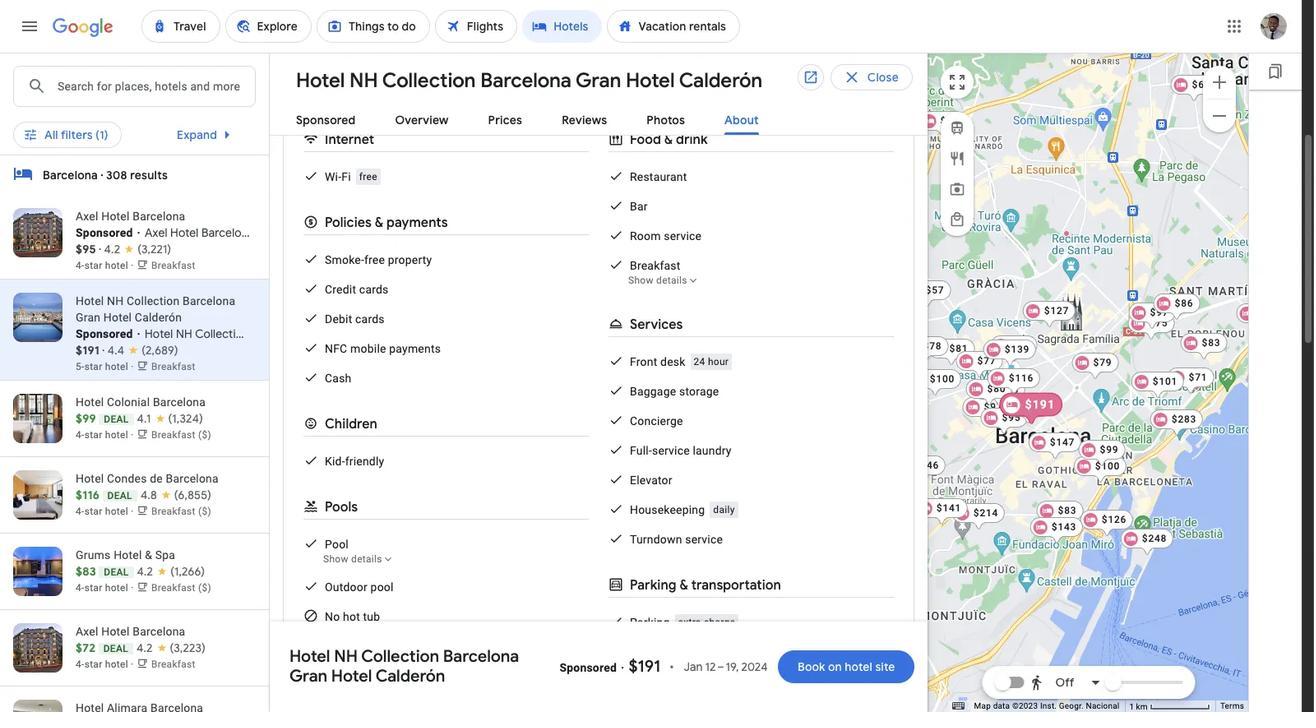 Task type: locate. For each thing, give the bounding box(es) containing it.
0 vertical spatial $126
[[994, 384, 1019, 396]]

$95 left 4.2 out of 5 stars from 3,221 reviews image
[[76, 242, 96, 257]]

jan
[[684, 660, 703, 674]]

3 star from the top
[[84, 429, 102, 441]]

3 hotel · from the top
[[105, 429, 134, 441]]

4-star hotel · for $83
[[76, 582, 136, 594]]

hotel · for barcelona
[[105, 506, 134, 517]]

6 hotel · from the top
[[105, 659, 134, 670]]

parking for parking extra charge
[[630, 616, 670, 629]]

breakfast down room
[[630, 259, 681, 272]]

parking down turndown on the bottom of page
[[630, 578, 677, 594]]

show for pool
[[323, 554, 349, 565]]

mar apartments, barcelona image
[[1193, 384, 1200, 391]]

hotel left condes
[[76, 472, 104, 485]]

0 vertical spatial free
[[479, 74, 497, 86]]

deal right $72 on the bottom
[[103, 643, 128, 655]]

extra
[[678, 617, 701, 629], [707, 660, 730, 671]]

wi-fi free up prices
[[445, 73, 497, 87]]

4.2
[[104, 242, 120, 257], [137, 564, 153, 579], [136, 641, 153, 655]]

deal down condes
[[107, 490, 132, 502]]

photos
[[647, 113, 685, 127]]

hotel down popular
[[296, 68, 345, 93]]

0 vertical spatial wi-fi free
[[445, 73, 497, 87]]

0 vertical spatial wi-
[[445, 73, 461, 87]]

2 vertical spatial 4.2
[[136, 641, 153, 655]]

fi for internet
[[342, 170, 351, 184]]

1 star from the top
[[84, 260, 102, 271]]

service
[[664, 230, 702, 243], [652, 444, 690, 458], [685, 533, 723, 546]]

6 star from the top
[[84, 659, 102, 670]]

2 vertical spatial free
[[364, 254, 385, 267]]

1 horizontal spatial $97
[[1150, 307, 1169, 318]]

condes
[[107, 472, 147, 485]]

deal
[[104, 414, 129, 425], [107, 490, 132, 502], [104, 567, 129, 578], [103, 643, 128, 655]]

service down concierge
[[652, 444, 690, 458]]

barcelona inside hotel nh collection barcelona gran hotel calderón
[[443, 646, 519, 667]]

2 hotel · from the top
[[105, 361, 134, 373]]

0 vertical spatial show details button
[[628, 274, 894, 289]]

0 vertical spatial $95
[[76, 242, 96, 257]]

hotel inside hotel condes de barcelona $116 deal
[[76, 472, 104, 485]]

5 star from the top
[[84, 582, 102, 594]]

axel for $72
[[76, 625, 98, 638]]

$95 inside axel hotel barcelona sponsored · axel hotel barcelona $95 ·
[[76, 242, 96, 257]]

4 4-star hotel · from the top
[[76, 582, 136, 594]]

details up outdoor pool
[[351, 554, 382, 565]]

0 horizontal spatial wi-
[[325, 170, 342, 184]]

0 vertical spatial show
[[628, 275, 654, 286]]

1 horizontal spatial $78
[[1012, 340, 1030, 351]]

1 horizontal spatial $99
[[1100, 444, 1118, 456]]

& left spa
[[145, 549, 152, 562]]

$126 for $126 link to the top
[[994, 384, 1019, 396]]

show details up services at top
[[628, 275, 687, 286]]

1 horizontal spatial show
[[628, 275, 654, 286]]

pool
[[371, 581, 394, 594]]

4.2 left (3,221)
[[104, 242, 120, 257]]

tab list
[[270, 100, 928, 136]]

filters
[[61, 127, 93, 142]]

4.1 out of 5 stars from 1,324 reviews image
[[137, 410, 203, 427]]

0 horizontal spatial details
[[351, 554, 382, 565]]

1 vertical spatial 4.2
[[137, 564, 153, 579]]

hotel inside hotel colonial barcelona $99 deal
[[76, 396, 104, 409]]

4.2 out of 5 stars from 1,266 reviews image
[[137, 563, 205, 580]]

1 vertical spatial details
[[351, 554, 382, 565]]

$79 link
[[1072, 353, 1118, 381]]

0 vertical spatial charge
[[704, 617, 735, 629]]

0 vertical spatial $116
[[1009, 373, 1034, 384]]

0 horizontal spatial show details button
[[323, 553, 589, 568]]

1 horizontal spatial $126
[[1101, 514, 1127, 526]]

1 vertical spatial fi
[[342, 170, 351, 184]]

$126 up $248 link
[[1101, 514, 1127, 526]]

2 pool from the top
[[325, 538, 349, 551]]

$143
[[1051, 521, 1076, 533]]

& up parking extra charge
[[680, 578, 688, 594]]

$99
[[76, 411, 96, 426], [1100, 444, 1118, 456]]

payments
[[387, 215, 448, 231], [389, 342, 441, 356]]

$60 link
[[1170, 75, 1217, 103]]

$99 right $147
[[1100, 444, 1118, 456]]

4- for $72
[[76, 659, 84, 670]]

pool
[[325, 73, 349, 87], [325, 538, 349, 551]]

1 vertical spatial $126
[[1101, 514, 1127, 526]]

0 horizontal spatial $116
[[76, 488, 100, 503]]

gran
[[576, 68, 621, 93], [76, 311, 100, 324], [308, 327, 334, 341], [289, 666, 327, 687]]

barcelona inside hotel condes de barcelona $116 deal
[[166, 472, 219, 485]]

1 vertical spatial $97 link
[[962, 397, 1009, 425]]

details
[[656, 275, 687, 286], [351, 554, 382, 565]]

kid-friendly
[[325, 455, 384, 468]]

1 vertical spatial parking
[[630, 616, 670, 629]]

0 vertical spatial $83
[[1202, 337, 1220, 349]]

$191 down $116 link in the right bottom of the page
[[1025, 398, 1055, 412]]

free up credit cards
[[364, 254, 385, 267]]

($) for (1,324)
[[198, 429, 211, 441]]

sponsored left valet
[[560, 661, 617, 674]]

hotel · down "4.4"
[[105, 361, 134, 373]]

$248
[[1142, 533, 1167, 544]]

1 vertical spatial $191
[[1025, 398, 1055, 412]]

1 parking from the top
[[630, 578, 677, 594]]

sponsored up internet at left
[[296, 113, 356, 127]]

1 horizontal spatial $116
[[1009, 373, 1034, 384]]

& inside grums hotel & spa $83 deal
[[145, 549, 152, 562]]

1 vertical spatial cards
[[355, 313, 385, 326]]

1 vertical spatial $100 link
[[1073, 456, 1127, 484]]

room
[[630, 230, 661, 243]]

0 horizontal spatial show details
[[323, 554, 382, 565]]

2 vertical spatial ($)
[[198, 582, 211, 594]]

charge right jan
[[733, 660, 765, 671]]

$139 link
[[983, 340, 1036, 368]]

details down room service
[[656, 275, 687, 286]]

book on hotel site
[[797, 660, 895, 674]]

1 vertical spatial $116
[[76, 488, 100, 503]]

$146 link
[[893, 456, 946, 484]]

1 horizontal spatial $97 link
[[1128, 303, 1175, 331]]

0 vertical spatial show details
[[628, 275, 687, 286]]

wi- for internet
[[325, 170, 342, 184]]

4-star hotel · down 4.2 out of 5 stars from 3,221 reviews image
[[76, 260, 136, 271]]

$95 link
[[980, 408, 1027, 436]]

1 vertical spatial show details button
[[323, 553, 589, 568]]

4-star hotel · down condes
[[76, 506, 136, 517]]

deal down 'colonial'
[[104, 414, 129, 425]]

1 pool from the top
[[325, 73, 349, 87]]

$83 inside grums hotel & spa $83 deal
[[76, 564, 96, 579]]

0 horizontal spatial $78 link
[[901, 336, 948, 364]]

$77
[[977, 355, 996, 367]]

reviews
[[562, 113, 607, 127]]

sponsored up "4.4"
[[76, 327, 133, 340]]

zoom in map image
[[1210, 72, 1230, 92]]

pool down 'pools'
[[325, 538, 349, 551]]

4.8 out of 5 stars from 6,855 reviews image
[[141, 487, 211, 503]]

show details
[[628, 275, 687, 286], [323, 554, 382, 565]]

$100 right $147 link
[[1095, 461, 1120, 472]]

hotel nh collection barcelona gran hotel calderón heading
[[283, 66, 763, 94]]

popular
[[303, 39, 350, 55]]

credit
[[325, 283, 356, 296]]

hotel up photos
[[626, 68, 675, 93]]

4-star hotel · for $99
[[76, 429, 136, 441]]

0 vertical spatial 4.2
[[104, 242, 120, 257]]

hotel · down grums hotel & spa $83 deal
[[105, 582, 134, 594]]

hotel · down axel hotel barcelona $72 deal
[[105, 659, 134, 670]]

breakfast ($) down the '(1,266)'
[[151, 582, 211, 594]]

breakfast down (2,689)
[[151, 361, 196, 373]]

jan 12 – 19, 2024
[[684, 660, 768, 674]]

barcelona inside hotel colonial barcelona $99 deal
[[153, 396, 206, 409]]

2 ($) from the top
[[198, 506, 211, 517]]

$86 link
[[1153, 294, 1200, 322]]

3 4-star hotel · from the top
[[76, 506, 136, 517]]

map region
[[760, 0, 1314, 712]]

0 vertical spatial $126 link
[[972, 380, 1025, 408]]

breakfast ($) down (1,324)
[[151, 429, 211, 441]]

$80 link
[[966, 379, 1012, 407]]

$83 up "$71"
[[1202, 337, 1220, 349]]

breakfast ($) down the 4.8 out of 5 stars from 6,855 reviews image on the bottom
[[151, 506, 211, 517]]

1 horizontal spatial wi-fi free
[[445, 73, 497, 87]]

($) for (6,855)
[[198, 506, 211, 517]]

4 star from the top
[[84, 506, 102, 517]]

property
[[388, 254, 432, 267]]

transportation
[[691, 578, 781, 594]]

4-star hotel · down grums hotel & spa $83 deal
[[76, 582, 136, 594]]

$116 right $80
[[1009, 373, 1034, 384]]

hotel up 5-
[[76, 294, 104, 308]]

axel up $72 on the bottom
[[76, 625, 98, 638]]

calderón inside hotel nh collection barcelona gran hotel calderón
[[376, 666, 445, 687]]

$248 link
[[1120, 529, 1173, 557]]

mobile
[[350, 342, 386, 356]]

hotel right the grums
[[114, 549, 142, 562]]

2 vertical spatial $191
[[629, 656, 661, 677]]

$95 inside "link"
[[1002, 412, 1021, 424]]

($) down (1,324)
[[198, 429, 211, 441]]

$146
[[914, 460, 939, 471]]

view larger map image
[[947, 72, 967, 92]]

5 4-star hotel · from the top
[[76, 659, 136, 670]]

1 horizontal spatial show details
[[628, 275, 687, 286]]

1 horizontal spatial details
[[656, 275, 687, 286]]

0 vertical spatial parking
[[630, 578, 677, 594]]

payments up the 'property' on the left top of page
[[387, 215, 448, 231]]

0 horizontal spatial wi-fi free
[[325, 170, 377, 184]]

$141 link
[[915, 498, 968, 526]]

show up outdoor
[[323, 554, 349, 565]]

hotel inside grums hotel & spa $83 deal
[[114, 549, 142, 562]]

internet
[[325, 132, 374, 148]]

air
[[596, 73, 611, 87]]

1 breakfast ($) from the top
[[151, 429, 211, 441]]

$83 link up "$71"
[[1180, 333, 1227, 361]]

charge inside valet parking extra charge
[[733, 660, 765, 671]]

0 vertical spatial breakfast ($)
[[151, 429, 211, 441]]

sponsored
[[296, 113, 356, 127], [76, 226, 133, 239], [76, 327, 133, 340], [560, 661, 617, 674]]

$126 for rightmost $126 link
[[1101, 514, 1127, 526]]

service down daily
[[685, 533, 723, 546]]

1 horizontal spatial show details button
[[628, 274, 894, 289]]

hotel nh collection barcelona gran hotel calderón
[[296, 68, 763, 93], [289, 646, 519, 687]]

4.2 left the (3,223)
[[136, 641, 153, 655]]

0 vertical spatial $100 link
[[908, 369, 961, 397]]

$126 link
[[972, 380, 1025, 408], [1080, 510, 1133, 538]]

1 horizontal spatial wi-
[[445, 73, 461, 87]]

sponsored inside hotel nh collection barcelona gran hotel calderón sponsored · hotel nh collection barcelona gran hotel calderón $191 ·
[[76, 327, 133, 340]]

kid-
[[325, 455, 345, 468]]

hotel ·
[[105, 260, 134, 271], [105, 361, 134, 373], [105, 429, 134, 441], [105, 506, 134, 517], [105, 582, 134, 594], [105, 659, 134, 670]]

2 vertical spatial breakfast ($)
[[151, 582, 211, 594]]

axel
[[76, 210, 98, 223], [145, 225, 167, 240], [76, 625, 98, 638]]

calderón up about
[[679, 68, 763, 93]]

0 horizontal spatial $83
[[76, 564, 96, 579]]

4-star hotel · down $72 on the bottom
[[76, 659, 136, 670]]

hotel · down hotel colonial barcelona $99 deal
[[105, 429, 134, 441]]

deal down the grums
[[104, 567, 129, 578]]

calderón down tub
[[376, 666, 445, 687]]

$101 link
[[1131, 372, 1184, 400]]

& for policies
[[375, 215, 383, 231]]

0 horizontal spatial $97 link
[[962, 397, 1009, 425]]

0 horizontal spatial $99
[[76, 411, 96, 426]]

& for parking
[[680, 578, 688, 594]]

show details up outdoor
[[323, 554, 382, 565]]

payments for policies & payments
[[387, 215, 448, 231]]

sponsored ·
[[560, 661, 625, 674]]

2 4-star hotel · from the top
[[76, 429, 136, 441]]

1 vertical spatial show details
[[323, 554, 382, 565]]

1 vertical spatial $126 link
[[1080, 510, 1133, 538]]

hotel nh collection barcelona gran hotel calderón inside 'heading'
[[296, 68, 763, 93]]

0 vertical spatial ($)
[[198, 429, 211, 441]]

calderón up (2,689)
[[135, 311, 182, 324]]

1 vertical spatial service
[[652, 444, 690, 458]]

service right room
[[664, 230, 702, 243]]

star for $116
[[84, 506, 102, 517]]

$83 up the $143
[[1058, 505, 1077, 516]]

0 vertical spatial extra
[[678, 617, 701, 629]]

hotel up (3,221)
[[170, 225, 199, 240]]

hotel down 5-
[[76, 396, 104, 409]]

hotel · down condes
[[105, 506, 134, 517]]

open in new tab image
[[803, 69, 819, 85]]

0 horizontal spatial $126 link
[[972, 380, 1025, 408]]

wi- down internet at left
[[325, 170, 342, 184]]

$75 link
[[1128, 313, 1174, 341]]

1 horizontal spatial $83
[[1058, 505, 1077, 516]]

show details button for pool
[[323, 553, 589, 568]]

$100 down $81 link at the right of the page
[[930, 373, 955, 385]]

0 vertical spatial pool
[[325, 73, 349, 87]]

$97
[[1150, 307, 1169, 318], [984, 401, 1002, 413]]

0 vertical spatial $191
[[76, 343, 100, 358]]

free for internet
[[359, 171, 377, 183]]

$116 link
[[987, 368, 1040, 396]]

$97 down $80
[[984, 401, 1002, 413]]

outdoor
[[325, 581, 368, 594]]

2 4- from the top
[[76, 429, 84, 441]]

5 4- from the top
[[76, 659, 84, 670]]

1 vertical spatial breakfast ($)
[[151, 506, 211, 517]]

parking up valet
[[630, 616, 670, 629]]

2 parking from the top
[[630, 616, 670, 629]]

2 horizontal spatial $83
[[1202, 337, 1220, 349]]

show details for breakfast
[[628, 275, 687, 286]]

wi-fi free down internet at left
[[325, 170, 377, 184]]

parking & transportation
[[630, 578, 781, 594]]

1 vertical spatial pool
[[325, 538, 349, 551]]

0 vertical spatial service
[[664, 230, 702, 243]]

1 horizontal spatial fi
[[461, 73, 471, 87]]

nh down the hot
[[334, 646, 358, 667]]

0 vertical spatial $100
[[930, 373, 955, 385]]

barcelona inside axel hotel barcelona $72 deal
[[133, 625, 185, 638]]

$99 inside hotel colonial barcelona $99 deal
[[76, 411, 96, 426]]

hotel nh collection barcelona gran hotel calderón sponsored · hotel nh collection barcelona gran hotel calderón $191 ·
[[76, 294, 417, 358]]

fi
[[461, 73, 471, 87], [342, 170, 351, 184]]

$78 up la pedrera-casa milà image at right
[[1012, 340, 1030, 351]]

free down internet at left
[[359, 171, 377, 183]]

$72
[[76, 641, 96, 655]]

outdoor pool
[[325, 581, 394, 594]]

$147
[[1050, 437, 1075, 448]]

0 horizontal spatial show
[[323, 554, 349, 565]]

1 vertical spatial $83
[[1058, 505, 1077, 516]]

4.2 left the '(1,266)'
[[137, 564, 153, 579]]

$99 inside map region
[[1100, 444, 1118, 456]]

$100 link down $147
[[1073, 456, 1127, 484]]

full-
[[630, 444, 652, 458]]

show for breakfast
[[628, 275, 654, 286]]

2 breakfast ($) from the top
[[151, 506, 211, 517]]

details for breakfast
[[656, 275, 687, 286]]

$81 link
[[928, 339, 975, 367]]

deal inside axel hotel barcelona $72 deal
[[103, 643, 128, 655]]

4- for $83
[[76, 582, 84, 594]]

0 vertical spatial details
[[656, 275, 687, 286]]

1 vertical spatial extra
[[707, 660, 730, 671]]

credit cards
[[325, 283, 389, 296]]

axel for sponsored
[[76, 210, 98, 223]]

axel inside axel hotel barcelona $72 deal
[[76, 625, 98, 638]]

0 horizontal spatial $126
[[994, 384, 1019, 396]]

4- for $99
[[76, 429, 84, 441]]

$191 inside $191 link
[[1025, 398, 1055, 412]]

deal inside hotel colonial barcelona $99 deal
[[104, 414, 129, 425]]

$191 up 5-
[[76, 343, 100, 358]]

tab list containing sponsored
[[270, 100, 928, 136]]

barcelona · 308 results heading
[[43, 165, 168, 185]]

prices
[[488, 113, 522, 127]]

$100 link
[[908, 369, 961, 397], [1073, 456, 1127, 484]]

1 horizontal spatial $191
[[629, 656, 661, 677]]

breakfast down 4.2 out of 5 stars from 1,266 reviews image
[[151, 582, 196, 594]]

5 hotel · from the top
[[105, 582, 134, 594]]

pool down popular
[[325, 73, 349, 87]]

($) down (6,855)
[[198, 506, 211, 517]]

12 – 19,
[[705, 660, 739, 674]]

1 vertical spatial $95
[[1002, 412, 1021, 424]]

show details button for breakfast
[[628, 274, 894, 289]]

$95 left $93
[[1002, 412, 1021, 424]]

1 vertical spatial show
[[323, 554, 349, 565]]

0 horizontal spatial fi
[[342, 170, 351, 184]]

1 vertical spatial charge
[[733, 660, 765, 671]]

$97 link up $101
[[1128, 303, 1175, 331]]

full-service laundry
[[630, 444, 732, 458]]

4.2 for (1,266)
[[137, 564, 153, 579]]

$97 link down $80
[[962, 397, 1009, 425]]

parking extra charge
[[630, 616, 735, 629]]

2 vertical spatial axel
[[76, 625, 98, 638]]

cards up 'mobile'
[[355, 313, 385, 326]]

3 4- from the top
[[76, 506, 84, 517]]

0 vertical spatial axel
[[76, 210, 98, 223]]

2 vertical spatial service
[[685, 533, 723, 546]]

hotel down 'no'
[[289, 646, 330, 667]]

calderón up nfc mobile payments
[[368, 327, 417, 341]]

· left "4.4"
[[102, 343, 105, 358]]

free up prices
[[479, 74, 497, 86]]

& for food
[[664, 132, 673, 148]]

4 hotel · from the top
[[105, 506, 134, 517]]

hotel · for $72
[[105, 659, 134, 670]]

hotel
[[296, 68, 345, 93], [626, 68, 675, 93], [101, 210, 130, 223], [170, 225, 199, 240], [76, 294, 104, 308], [103, 311, 132, 324], [145, 327, 173, 341], [337, 327, 365, 341], [76, 396, 104, 409], [76, 472, 104, 485], [114, 549, 142, 562], [101, 625, 130, 638], [289, 646, 330, 667], [331, 666, 372, 687]]

extra down parking & transportation at the bottom of page
[[678, 617, 701, 629]]

collection inside 'heading'
[[382, 68, 476, 93]]

front
[[630, 356, 657, 369]]

&
[[664, 132, 673, 148], [375, 215, 383, 231], [145, 549, 152, 562], [680, 578, 688, 594]]

charge down parking & transportation at the bottom of page
[[704, 617, 735, 629]]

0 vertical spatial $97
[[1150, 307, 1169, 318]]

($) for (1,266)
[[198, 582, 211, 594]]

2 vertical spatial $83
[[76, 564, 96, 579]]

3 ($) from the top
[[198, 582, 211, 594]]

extra right jan
[[707, 660, 730, 671]]

1
[[1130, 702, 1134, 711]]

$147 link
[[1028, 433, 1081, 461]]

barcelona
[[480, 68, 572, 93], [133, 210, 185, 223], [201, 225, 254, 240], [183, 294, 235, 308], [252, 327, 305, 341], [153, 396, 206, 409], [166, 472, 219, 485], [133, 625, 185, 638], [443, 646, 519, 667]]

$116 inside map region
[[1009, 373, 1034, 384]]

breakfast ($) for (1,324)
[[151, 429, 211, 441]]

hotel · down 4.2 out of 5 stars from 3,221 reviews image
[[105, 260, 134, 271]]

0 horizontal spatial $191
[[76, 343, 100, 358]]

0 horizontal spatial $95
[[76, 242, 96, 257]]

$191 left •
[[629, 656, 661, 677]]

3 breakfast ($) from the top
[[151, 582, 211, 594]]

1 ($) from the top
[[198, 429, 211, 441]]

2 horizontal spatial $191
[[1025, 398, 1055, 412]]

about
[[725, 113, 759, 127]]

nh down the popular amenities
[[350, 68, 378, 93]]

4 4- from the top
[[76, 582, 84, 594]]

0 vertical spatial fi
[[461, 73, 471, 87]]

1 vertical spatial ($)
[[198, 506, 211, 517]]

1 horizontal spatial $95
[[1002, 412, 1021, 424]]

1 horizontal spatial $100
[[1095, 461, 1120, 472]]

zoom out map image
[[1210, 106, 1230, 125]]

axel hotel barcelona $72 deal
[[76, 625, 185, 655]]

(6,855)
[[174, 488, 211, 503]]

$83 link
[[1180, 333, 1227, 361], [1036, 501, 1083, 529]]

service for full-
[[652, 444, 690, 458]]

fi for pool
[[461, 73, 471, 87]]



Task type: describe. For each thing, give the bounding box(es) containing it.
off
[[1056, 675, 1074, 690]]

details for pool
[[351, 554, 382, 565]]

$77 link
[[956, 351, 1002, 379]]

nh inside 'heading'
[[350, 68, 378, 93]]

pools
[[325, 499, 358, 516]]

4-star hotel · for $72
[[76, 659, 136, 670]]

· up the 4.4 out of 5 stars from 2,689 reviews image
[[137, 327, 141, 340]]

drink
[[676, 132, 708, 148]]

$57 link
[[904, 280, 951, 308]]

1 horizontal spatial $100 link
[[1073, 456, 1127, 484]]

1 4-star hotel · from the top
[[76, 260, 136, 271]]

4-star hotel · for $116
[[76, 506, 136, 517]]

breakfast down 4.1 out of 5 stars from 1,324 reviews image
[[151, 429, 196, 441]]

free for pool
[[479, 74, 497, 86]]

terms link
[[1220, 702, 1244, 711]]

extra inside parking extra charge
[[678, 617, 701, 629]]

$75
[[1149, 317, 1168, 329]]

star for $83
[[84, 582, 102, 594]]

$283 link
[[1150, 410, 1203, 438]]

0 horizontal spatial $83 link
[[1036, 501, 1083, 529]]

close button
[[831, 64, 913, 90]]

children
[[325, 416, 377, 433]]

all
[[44, 127, 58, 142]]

$141
[[936, 503, 961, 514]]

0 horizontal spatial $100
[[930, 373, 955, 385]]

$93 link
[[1004, 397, 1051, 425]]

4.2 out of 5 stars from 3,221 reviews image
[[104, 241, 171, 257]]

service for turndown
[[685, 533, 723, 546]]

wi-fi free for internet
[[325, 170, 377, 184]]

0 horizontal spatial $100 link
[[908, 369, 961, 397]]

$214
[[973, 507, 998, 519]]

cards for debit cards
[[355, 313, 385, 326]]

$93
[[1026, 401, 1044, 413]]

cards for credit cards
[[359, 283, 389, 296]]

2024
[[742, 660, 768, 674]]

$139
[[1004, 344, 1029, 355]]

$143 link
[[1030, 517, 1083, 545]]

4- for $116
[[76, 506, 84, 517]]

gran up 5-
[[76, 311, 100, 324]]

sponsored inside tab list
[[296, 113, 356, 127]]

star for $72
[[84, 659, 102, 670]]

0 horizontal spatial $78
[[923, 340, 942, 352]]

1 vertical spatial $97
[[984, 401, 1002, 413]]

storage
[[679, 385, 719, 398]]

4.1
[[137, 411, 151, 426]]

(1,266)
[[170, 564, 205, 579]]

apartaments gaudint barcelona suites image
[[1063, 230, 1070, 237]]

nh up (2,689)
[[176, 327, 192, 341]]

air conditioning
[[596, 73, 679, 87]]

keyboard shortcuts image
[[953, 702, 964, 710]]

calderón inside 'heading'
[[679, 68, 763, 93]]

nfc
[[325, 342, 347, 356]]

amenities
[[354, 39, 414, 55]]

policies
[[325, 215, 372, 231]]

$127 link
[[1022, 301, 1076, 329]]

housekeeping
[[630, 504, 705, 517]]

tub
[[363, 610, 380, 624]]

smoke-
[[325, 254, 364, 267]]

baggage storage
[[630, 385, 719, 398]]

1 horizontal spatial $126 link
[[1080, 510, 1133, 538]]

smoke-free property
[[325, 254, 432, 267]]

baggage
[[630, 385, 676, 398]]

5-
[[76, 361, 84, 373]]

valet parking extra charge
[[630, 659, 765, 672]]

inst.
[[1040, 702, 1057, 711]]

show details for pool
[[323, 554, 382, 565]]

results
[[130, 168, 168, 183]]

axel hotel barcelona sponsored · axel hotel barcelona $95 ·
[[76, 210, 254, 257]]

hotel up (2,689)
[[145, 327, 173, 341]]

0 vertical spatial $83 link
[[1180, 333, 1227, 361]]

nh up "4.4"
[[107, 294, 124, 308]]

star for $99
[[84, 429, 102, 441]]

4.2 for (3,223)
[[136, 641, 153, 655]]

wi-fi free for pool
[[445, 73, 497, 87]]

1 4- from the top
[[76, 260, 84, 271]]

Search for places, hotels and more text field
[[57, 67, 255, 106]]

4.2 out of 5 stars from 3,223 reviews image
[[136, 640, 206, 656]]

no
[[325, 610, 340, 624]]

gran down 'no'
[[289, 666, 327, 687]]

breakfast left close button
[[775, 73, 826, 87]]

0 vertical spatial $97 link
[[1128, 303, 1175, 331]]

$80
[[987, 383, 1006, 395]]

4.4 out of 5 stars from 2,689 reviews image
[[108, 342, 178, 359]]

off button
[[1026, 663, 1106, 702]]

map
[[974, 702, 991, 711]]

breakfast ($) for (6,855)
[[151, 506, 211, 517]]

$81
[[949, 343, 968, 354]]

barcelona · 308
[[43, 168, 127, 183]]

$116 inside hotel condes de barcelona $116 deal
[[76, 488, 100, 503]]

charge inside parking extra charge
[[704, 617, 735, 629]]

hotel up "4.4"
[[103, 311, 132, 324]]

$59
[[940, 115, 959, 127]]

$86
[[1174, 298, 1193, 309]]

front desk 24 hour
[[630, 356, 729, 369]]

2 star from the top
[[84, 361, 102, 373]]

grums
[[76, 549, 111, 562]]

extra inside valet parking extra charge
[[707, 660, 730, 671]]

on
[[828, 660, 842, 674]]

conditioning
[[614, 73, 679, 87]]

daily
[[713, 504, 735, 516]]

deal inside grums hotel & spa $83 deal
[[104, 567, 129, 578]]

(3,221)
[[138, 242, 171, 257]]

la pedrera-casa milà image
[[1002, 359, 1021, 386]]

main menu image
[[20, 16, 39, 36]]

(1,324)
[[168, 411, 203, 426]]

km
[[1136, 702, 1148, 711]]

gran up nfc
[[308, 327, 334, 341]]

barcelona inside 'heading'
[[480, 68, 572, 93]]

debit
[[325, 313, 352, 326]]

bar
[[630, 200, 648, 213]]

4.2 for (3,221)
[[104, 242, 120, 257]]

terms
[[1220, 702, 1244, 711]]

colonial
[[107, 396, 150, 409]]

breakfast down the 4.2 out of 5 stars from 3,223 reviews image
[[151, 659, 196, 670]]

expand
[[177, 127, 217, 142]]

hotel condes de barcelona $116 deal
[[76, 472, 219, 503]]

hotel down the hot
[[331, 666, 372, 687]]

de
[[150, 472, 163, 485]]

1 hotel · from the top
[[105, 260, 134, 271]]

· left 4.2 out of 5 stars from 3,221 reviews image
[[99, 242, 101, 257]]

hotel up 4.2 out of 5 stars from 3,221 reviews image
[[101, 210, 130, 223]]

parking
[[660, 659, 699, 672]]

hotel inside axel hotel barcelona $72 deal
[[101, 625, 130, 638]]

24
[[694, 356, 705, 368]]

$214 link
[[952, 503, 1005, 531]]

breakfast down (3,221)
[[151, 260, 196, 271]]

valet
[[630, 659, 657, 672]]

gran inside 'heading'
[[576, 68, 621, 93]]

4.8
[[141, 488, 157, 503]]

breakfast ($) for (1,266)
[[151, 582, 211, 594]]

payments for nfc mobile payments
[[389, 342, 441, 356]]

$191 inside hotel nh collection barcelona gran hotel calderón sponsored · hotel nh collection barcelona gran hotel calderón $191 ·
[[76, 343, 100, 358]]

overview
[[395, 113, 449, 127]]

hotel down debit cards
[[337, 327, 365, 341]]

sponsored inside axel hotel barcelona sponsored · axel hotel barcelona $95 ·
[[76, 226, 133, 239]]

food
[[630, 132, 661, 148]]

food & drink
[[630, 132, 708, 148]]

•
[[670, 660, 674, 674]]

service for room
[[664, 230, 702, 243]]

1 vertical spatial axel
[[145, 225, 167, 240]]

1 horizontal spatial $78 link
[[990, 336, 1037, 364]]

book
[[797, 660, 825, 674]]

parking for parking & transportation
[[630, 578, 677, 594]]

· left valet
[[621, 661, 625, 674]]

close
[[868, 70, 899, 85]]

1 vertical spatial hotel nh collection barcelona gran hotel calderón
[[289, 646, 519, 687]]

$59 link
[[919, 111, 965, 139]]

hotel · for spa
[[105, 582, 134, 594]]

restaurant
[[630, 170, 687, 184]]

$79
[[1093, 357, 1112, 368]]

wi- for pool
[[445, 73, 461, 87]]

$71 link
[[1167, 368, 1214, 396]]

services
[[630, 317, 683, 333]]

hotel · for $99
[[105, 429, 134, 441]]

deal inside hotel condes de barcelona $116 deal
[[107, 490, 132, 502]]

breakfast down the 4.8 out of 5 stars from 6,855 reviews image on the bottom
[[151, 506, 196, 517]]

$127
[[1044, 305, 1069, 317]]

policies & payments
[[325, 215, 448, 231]]

hot
[[343, 610, 360, 624]]

popular amenities
[[303, 39, 414, 55]]

· up 4.2 out of 5 stars from 3,221 reviews image
[[137, 226, 141, 239]]



Task type: vqa. For each thing, say whether or not it's contained in the screenshot.


